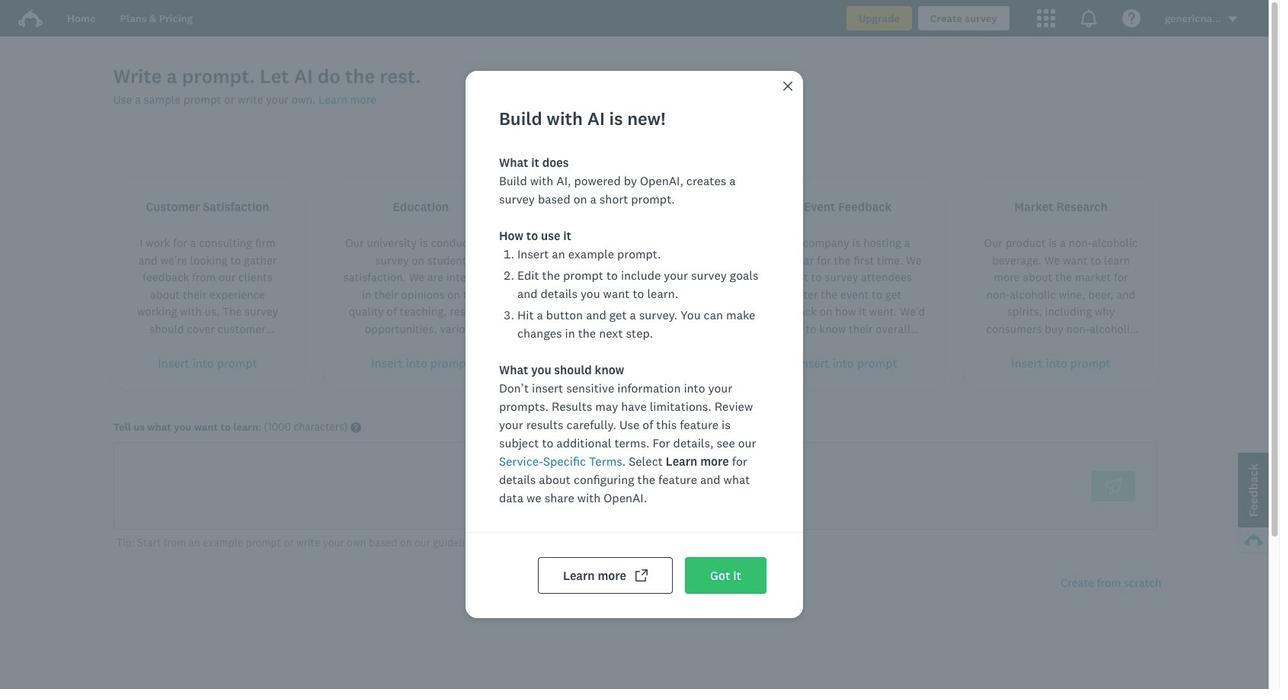Task type: describe. For each thing, give the bounding box(es) containing it.
hover for help content image
[[351, 423, 361, 433]]

notification center icon image
[[1080, 9, 1098, 27]]

this link opens in a new tab image
[[636, 569, 648, 582]]

2 brand logo image from the top
[[18, 9, 43, 27]]

help icon image
[[1123, 9, 1141, 27]]

this link opens in a new tab image
[[636, 569, 648, 582]]



Task type: locate. For each thing, give the bounding box(es) containing it.
dropdown arrow icon image
[[1228, 14, 1239, 25], [1229, 17, 1237, 22]]

alert
[[113, 536, 1156, 549]]

close image
[[782, 80, 794, 92], [784, 82, 793, 91]]

None text field
[[123, 452, 1073, 520]]

brand logo image
[[18, 6, 43, 30], [18, 9, 43, 27]]

dialog
[[466, 71, 803, 618]]

1 brand logo image from the top
[[18, 6, 43, 30]]

light bulb with lightning bolt inside showing a new idea image
[[616, 109, 653, 146]]

products icon image
[[1037, 9, 1055, 27], [1037, 9, 1055, 27]]



Task type: vqa. For each thing, say whether or not it's contained in the screenshot.
2nd StarFilled image from left
no



